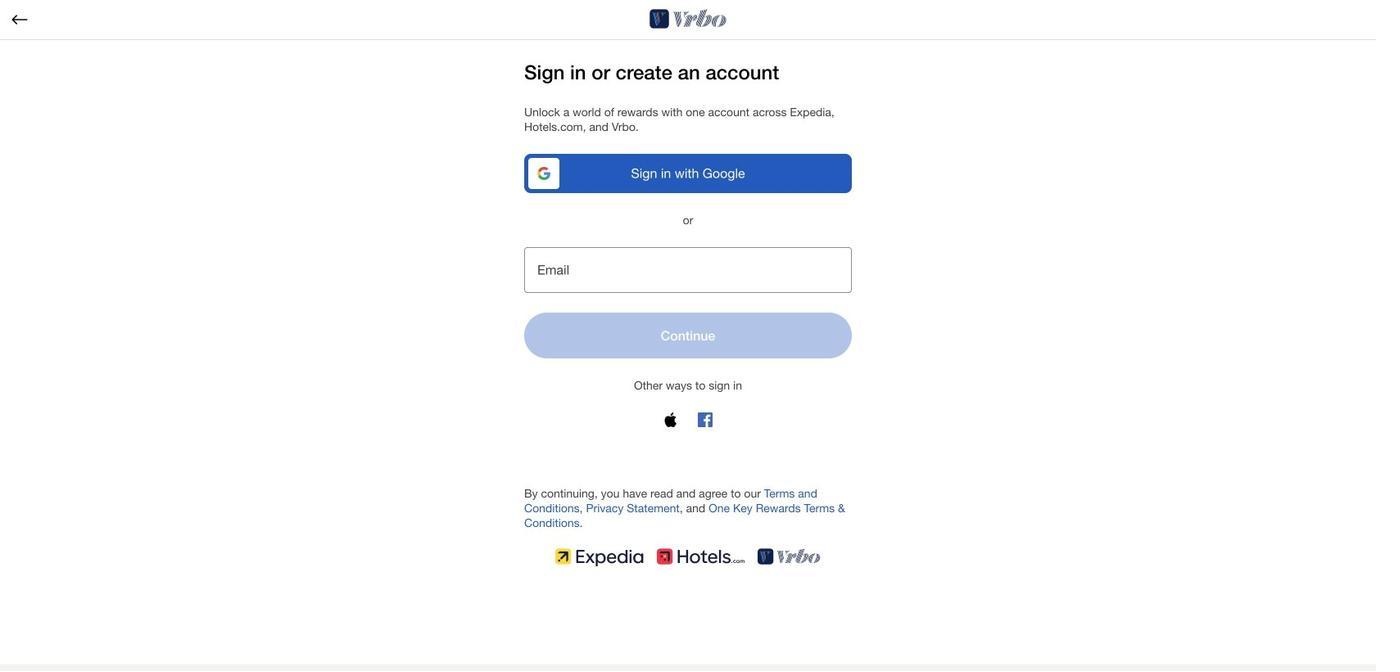Task type: locate. For each thing, give the bounding box(es) containing it.
None email field
[[524, 247, 852, 293]]

vrbo image
[[650, 7, 726, 31]]

go back image
[[10, 10, 29, 29], [12, 15, 27, 24]]

facebook image
[[698, 413, 713, 428]]



Task type: vqa. For each thing, say whether or not it's contained in the screenshot.
facebook image
yes



Task type: describe. For each thing, give the bounding box(es) containing it.
apple image
[[663, 413, 678, 428]]



